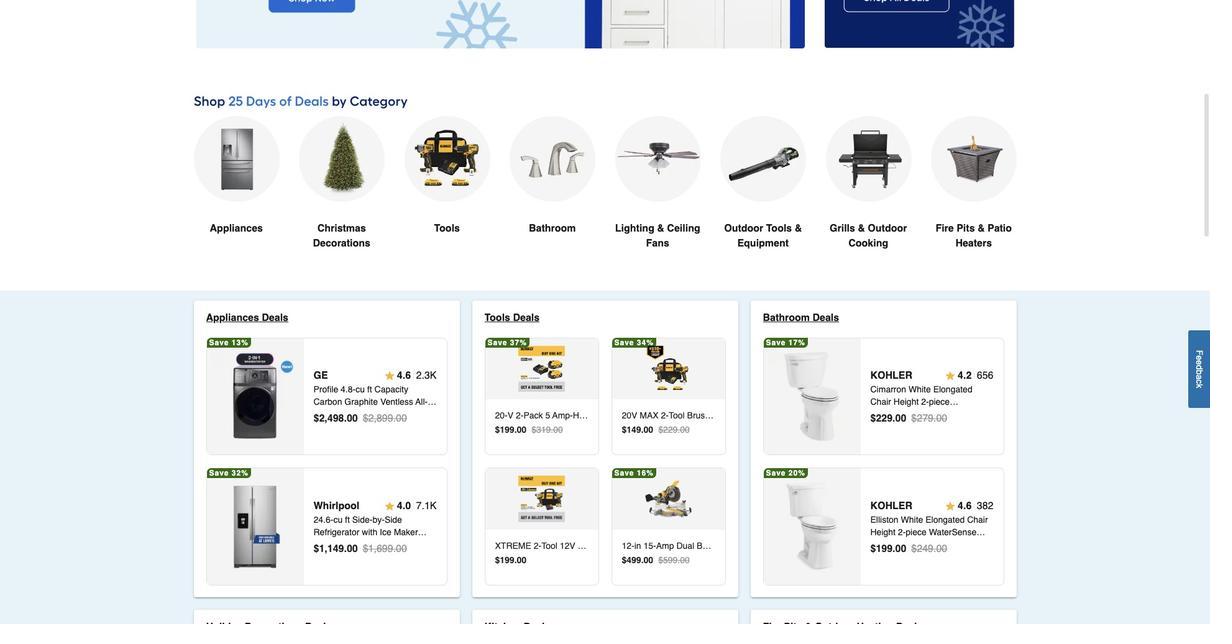 Task type: locate. For each thing, give the bounding box(es) containing it.
watersense inside elliston white elongated chair height 2-piece watersense soft close toilet 12-in rough-in 1.28-gpf
[[929, 528, 977, 538]]

gpf for $279.00
[[950, 422, 968, 432]]

close down elliston
[[888, 540, 911, 550]]

watersense for $279.00
[[871, 410, 918, 420]]

1 horizontal spatial watersense
[[929, 528, 977, 538]]

gpf right $279.00
[[950, 422, 968, 432]]

1 kohler from the top
[[871, 371, 913, 382]]

1 vertical spatial 2-
[[898, 528, 906, 538]]

a dewalt power tool set. image
[[404, 116, 490, 202]]

kohler up elliston
[[871, 501, 913, 512]]

. for $ 229 . 00 $279.00
[[893, 414, 895, 425]]

0 vertical spatial elongated
[[933, 385, 973, 395]]

in right the 229
[[921, 422, 928, 432]]

1 vertical spatial ft
[[345, 515, 350, 525]]

0 horizontal spatial rough-
[[892, 422, 921, 432]]

4 & from the left
[[978, 223, 985, 234]]

$ for $ 1,149 . 00 $1,699.00
[[314, 544, 319, 555]]

0 horizontal spatial 2-
[[898, 528, 906, 538]]

& inside lighting & ceiling fans
[[657, 223, 664, 234]]

rating filled image for 4.6 2.3k
[[385, 371, 395, 381]]

1 horizontal spatial 12-
[[936, 540, 948, 550]]

1 horizontal spatial 4.6
[[958, 501, 972, 512]]

e
[[1195, 356, 1205, 361], [1195, 361, 1205, 366]]

1 horizontal spatial tools
[[485, 312, 510, 324]]

grills & outdoor cooking
[[830, 223, 907, 249]]

rating filled image up the capacity
[[385, 371, 395, 381]]

37%
[[510, 339, 527, 348]]

save left 17%
[[766, 339, 786, 348]]

1 horizontal spatial outdoor
[[868, 223, 907, 234]]

2 appliances image from the top
[[211, 483, 300, 572]]

ft up the graphite
[[367, 385, 372, 395]]

0 vertical spatial rough-
[[892, 422, 921, 432]]

0 vertical spatial 4.6
[[397, 371, 411, 382]]

in inside cimarron white elongated chair height 2-piece watersense soft close toilet 12-in rough-in 1.28-gpf
[[883, 422, 890, 432]]

side
[[385, 515, 402, 525]]

2.3k
[[416, 371, 437, 382]]

$ for $ 199 . 00 $319.00
[[495, 425, 500, 435]]

in
[[883, 422, 890, 432], [948, 540, 955, 550]]

white inside elliston white elongated chair height 2-piece watersense soft close toilet 12-in rough-in 1.28-gpf
[[901, 515, 923, 525]]

0 vertical spatial bathroom image
[[768, 352, 857, 441]]

piece inside cimarron white elongated chair height 2-piece watersense soft close toilet 12-in rough-in 1.28-gpf
[[929, 397, 950, 407]]

close
[[938, 410, 961, 420], [888, 540, 911, 550]]

elongated down 4.2
[[933, 385, 973, 395]]

0 vertical spatial gpf
[[950, 422, 968, 432]]

1 e from the top
[[1195, 356, 1205, 361]]

12- inside cimarron white elongated chair height 2-piece watersense soft close toilet 12-in rough-in 1.28-gpf
[[871, 422, 883, 432]]

0 horizontal spatial tools
[[434, 223, 460, 234]]

rating filled image for 4.2 656
[[945, 371, 955, 381]]

1.28- down elliston
[[871, 553, 890, 563]]

0 horizontal spatial outdoor
[[724, 223, 764, 234]]

close inside elliston white elongated chair height 2-piece watersense soft close toilet 12-in rough-in 1.28-gpf
[[888, 540, 911, 550]]

bathroom deals
[[763, 312, 839, 324]]

4.0
[[397, 501, 411, 512]]

& inside grills & outdoor cooking
[[858, 223, 865, 234]]

1 deals from the left
[[262, 312, 288, 324]]

rating filled image up side
[[385, 502, 395, 512]]

0 horizontal spatial cu
[[333, 515, 343, 525]]

save left 20%
[[766, 469, 786, 478]]

rough- inside cimarron white elongated chair height 2-piece watersense soft close toilet 12-in rough-in 1.28-gpf
[[892, 422, 921, 432]]

0 vertical spatial white
[[909, 385, 931, 395]]

0 vertical spatial appliances image
[[211, 352, 300, 441]]

1 vertical spatial elongated
[[926, 515, 965, 525]]

height inside elliston white elongated chair height 2-piece watersense soft close toilet 12-in rough-in 1.28-gpf
[[871, 528, 896, 538]]

rough- down "4.6 382"
[[957, 540, 986, 550]]

b
[[1195, 370, 1205, 375]]

0 vertical spatial appliances
[[210, 223, 263, 234]]

1 vertical spatial 4.6
[[958, 501, 972, 512]]

deals
[[262, 312, 288, 324], [513, 312, 540, 324], [813, 312, 839, 324]]

& left grills
[[795, 223, 802, 234]]

1 vertical spatial in
[[948, 540, 955, 550]]

1 appliances image from the top
[[211, 352, 300, 441]]

3 & from the left
[[858, 223, 865, 234]]

00 for $ 2,498 . 00 $2,899.00
[[347, 414, 358, 425]]

$2,899.00
[[363, 414, 407, 425]]

. for $ 499 . 00 $599.00
[[641, 556, 644, 565]]

christmas
[[317, 223, 366, 234]]

0 vertical spatial close
[[938, 410, 961, 420]]

2 e from the top
[[1195, 361, 1205, 366]]

lighting & ceiling fans
[[615, 223, 700, 249]]

& up cooking
[[858, 223, 865, 234]]

4.6 2.3k
[[397, 371, 437, 382]]

0 horizontal spatial gpf
[[890, 553, 908, 563]]

white inside cimarron white elongated chair height 2-piece watersense soft close toilet 12-in rough-in 1.28-gpf
[[909, 385, 931, 395]]

1 horizontal spatial cu
[[356, 385, 365, 395]]

1 horizontal spatial in
[[986, 540, 993, 550]]

f e e d b a c k
[[1195, 351, 1205, 389]]

1 outdoor from the left
[[724, 223, 764, 234]]

$ 229 . 00 $279.00
[[871, 414, 947, 425]]

soft right the 229
[[921, 410, 936, 420]]

1.28- inside elliston white elongated chair height 2-piece watersense soft close toilet 12-in rough-in 1.28-gpf
[[871, 553, 890, 563]]

equipment
[[737, 238, 789, 249]]

height down elliston
[[871, 528, 896, 538]]

1 horizontal spatial rough-
[[957, 540, 986, 550]]

0 horizontal spatial soft
[[871, 540, 886, 550]]

cu inside "profile 4.8-cu ft capacity carbon graphite ventless all- in-one washer/dryer combo energy star"
[[356, 385, 365, 395]]

1 horizontal spatial bathroom
[[763, 312, 810, 324]]

1 vertical spatial 1.28-
[[871, 553, 890, 563]]

outdoor
[[724, 223, 764, 234], [868, 223, 907, 234]]

ventless
[[380, 397, 413, 407]]

$ for $ 2,498 . 00 $2,899.00
[[314, 414, 319, 425]]

watersense down cimarron
[[871, 410, 918, 420]]

$ 199 . 00
[[495, 556, 527, 565]]

piece up $ 199 . 00 $249.00
[[906, 528, 927, 538]]

all-
[[415, 397, 428, 407]]

2- inside cimarron white elongated chair height 2-piece watersense soft close toilet 12-in rough-in 1.28-gpf
[[921, 397, 929, 407]]

1 vertical spatial appliances
[[206, 312, 259, 324]]

rough-
[[892, 422, 921, 432], [957, 540, 986, 550]]

$ 199 . 00 $319.00
[[495, 425, 563, 435]]

bathroom image down 20%
[[768, 483, 857, 572]]

tools link
[[404, 116, 490, 266]]

0 vertical spatial toilet
[[963, 410, 983, 420]]

1.28- right the 229
[[931, 422, 950, 432]]

outdoor up equipment
[[724, 223, 764, 234]]

24.6-
[[314, 515, 333, 525]]

cu
[[356, 385, 365, 395], [333, 515, 343, 525]]

2 outdoor from the left
[[868, 223, 907, 234]]

chair inside cimarron white elongated chair height 2-piece watersense soft close toilet 12-in rough-in 1.28-gpf
[[871, 397, 891, 407]]

0 vertical spatial piece
[[929, 397, 950, 407]]

chair down "4.6 382"
[[967, 515, 988, 525]]

bathroom link
[[510, 116, 595, 266]]

elongated inside elliston white elongated chair height 2-piece watersense soft close toilet 12-in rough-in 1.28-gpf
[[926, 515, 965, 525]]

bathroom image
[[768, 352, 857, 441], [768, 483, 857, 572]]

199 for $ 199 . 00
[[500, 556, 514, 565]]

carbon
[[314, 397, 342, 407]]

$ for $ 229 . 00 $279.00
[[871, 414, 876, 425]]

star
[[353, 422, 375, 432]]

1.28- inside cimarron white elongated chair height 2-piece watersense soft close toilet 12-in rough-in 1.28-gpf
[[931, 422, 950, 432]]

ice
[[380, 528, 391, 538]]

pits
[[957, 223, 975, 234]]

. for $ 149 . 00 $229.00
[[641, 425, 644, 435]]

kohler for 199
[[871, 501, 913, 512]]

$ for $ 499 . 00 $599.00
[[622, 556, 627, 565]]

1-day online-only deals of the day. check every day for new deals. while supplies last. image
[[825, 0, 1014, 48]]

watersense up $249.00
[[929, 528, 977, 538]]

lighting
[[615, 223, 654, 234]]

0 horizontal spatial 12-
[[871, 422, 883, 432]]

1.28- for $ 199 . 00 $249.00
[[871, 553, 890, 563]]

1 vertical spatial gpf
[[890, 553, 908, 563]]

1 vertical spatial soft
[[871, 540, 886, 550]]

in
[[921, 422, 928, 432], [986, 540, 993, 550]]

elongated
[[933, 385, 973, 395], [926, 515, 965, 525]]

rating filled image
[[385, 371, 395, 381], [945, 371, 955, 381], [385, 502, 395, 512], [945, 502, 955, 512]]

0 horizontal spatial chair
[[871, 397, 891, 407]]

0 vertical spatial 12-
[[871, 422, 883, 432]]

white right elliston
[[901, 515, 923, 525]]

0 vertical spatial 2-
[[921, 397, 929, 407]]

close down 4.2
[[938, 410, 961, 420]]

0 vertical spatial bathroom
[[529, 223, 576, 234]]

00 for $ 499 . 00 $599.00
[[644, 556, 653, 565]]

bathroom image for $ 229 . 00 $279.00
[[768, 352, 857, 441]]

$ for $ 199 . 00 $249.00
[[871, 544, 876, 555]]

1 vertical spatial in
[[986, 540, 993, 550]]

c
[[1195, 380, 1205, 384]]

149
[[627, 425, 641, 435]]

1 horizontal spatial close
[[938, 410, 961, 420]]

e up b on the bottom right of the page
[[1195, 361, 1205, 366]]

0 horizontal spatial 4.6
[[397, 371, 411, 382]]

0 vertical spatial in
[[921, 422, 928, 432]]

soft down elliston
[[871, 540, 886, 550]]

d
[[1195, 366, 1205, 370]]

white
[[909, 385, 931, 395], [901, 515, 923, 525]]

chair
[[871, 397, 891, 407], [967, 515, 988, 525]]

0 horizontal spatial close
[[888, 540, 911, 550]]

& inside "fire pits & patio heaters"
[[978, 223, 985, 234]]

1 vertical spatial rough-
[[957, 540, 986, 550]]

toilet inside elliston white elongated chair height 2-piece watersense soft close toilet 12-in rough-in 1.28-gpf
[[913, 540, 933, 550]]

white for $249.00
[[901, 515, 923, 525]]

chair for $ 199 . 00 $249.00
[[967, 515, 988, 525]]

cu up refrigerator
[[333, 515, 343, 525]]

maker
[[394, 528, 418, 538]]

00 for $ 149 . 00 $229.00
[[644, 425, 653, 435]]

1 vertical spatial watersense
[[929, 528, 977, 538]]

17%
[[789, 339, 806, 348]]

&
[[657, 223, 664, 234], [795, 223, 802, 234], [858, 223, 865, 234], [978, 223, 985, 234]]

save left the 13%
[[209, 339, 229, 348]]

piece inside elliston white elongated chair height 2-piece watersense soft close toilet 12-in rough-in 1.28-gpf
[[906, 528, 927, 538]]

in down cimarron
[[883, 422, 890, 432]]

in inside cimarron white elongated chair height 2-piece watersense soft close toilet 12-in rough-in 1.28-gpf
[[921, 422, 928, 432]]

2 kohler from the top
[[871, 501, 913, 512]]

2- up $ 199 . 00 $249.00
[[898, 528, 906, 538]]

1 vertical spatial bathroom image
[[768, 483, 857, 572]]

1 horizontal spatial deals
[[513, 312, 540, 324]]

0 horizontal spatial in
[[883, 422, 890, 432]]

0 horizontal spatial ft
[[345, 515, 350, 525]]

appliances image for whirlpool
[[211, 483, 300, 572]]

soft inside elliston white elongated chair height 2-piece watersense soft close toilet 12-in rough-in 1.28-gpf
[[871, 540, 886, 550]]

1 bathroom image from the top
[[768, 352, 857, 441]]

12- inside elliston white elongated chair height 2-piece watersense soft close toilet 12-in rough-in 1.28-gpf
[[936, 540, 948, 550]]

bathroom for bathroom deals
[[763, 312, 810, 324]]

appliances image down the 13%
[[211, 352, 300, 441]]

1 vertical spatial chair
[[967, 515, 988, 525]]

1 vertical spatial toilet
[[913, 540, 933, 550]]

toilet for $249.00
[[913, 540, 933, 550]]

0 vertical spatial height
[[894, 397, 919, 407]]

save left 32%
[[209, 469, 229, 478]]

2 horizontal spatial deals
[[813, 312, 839, 324]]

$ for $ 199 . 00
[[495, 556, 500, 565]]

save left 34%
[[614, 339, 634, 348]]

soft for $ 199 . 00 $249.00
[[871, 540, 886, 550]]

2 horizontal spatial tools
[[766, 223, 792, 234]]

ft left side-
[[345, 515, 350, 525]]

1 horizontal spatial 1.28-
[[931, 422, 950, 432]]

1 horizontal spatial piece
[[929, 397, 950, 407]]

cooking
[[849, 238, 888, 249]]

4.2
[[958, 371, 972, 382]]

tools
[[434, 223, 460, 234], [766, 223, 792, 234], [485, 312, 510, 324]]

1 & from the left
[[657, 223, 664, 234]]

1 vertical spatial cu
[[333, 515, 343, 525]]

gpf left $249.00
[[890, 553, 908, 563]]

bathroom
[[529, 223, 576, 234], [763, 312, 810, 324]]

0 vertical spatial soft
[[921, 410, 936, 420]]

white up $279.00
[[909, 385, 931, 395]]

rating filled image for 4.0 7.1k
[[385, 502, 395, 512]]

save for save 32%
[[209, 469, 229, 478]]

0 horizontal spatial watersense
[[871, 410, 918, 420]]

1 horizontal spatial 2-
[[921, 397, 929, 407]]

cu up the graphite
[[356, 385, 365, 395]]

4.6
[[397, 371, 411, 382], [958, 501, 972, 512]]

1.28- for $ 229 . 00 $279.00
[[931, 422, 950, 432]]

appliances link
[[194, 116, 279, 266]]

tools for tools deals
[[485, 312, 510, 324]]

2- for $279.00
[[921, 397, 929, 407]]

a ceiling fan. image
[[615, 116, 701, 202]]

2 & from the left
[[795, 223, 802, 234]]

elongated up $249.00
[[926, 515, 965, 525]]

rating filled image left 4.2
[[945, 371, 955, 381]]

elliston
[[871, 515, 899, 525]]

chair inside elliston white elongated chair height 2-piece watersense soft close toilet 12-in rough-in 1.28-gpf
[[967, 515, 988, 525]]

gpf inside elliston white elongated chair height 2-piece watersense soft close toilet 12-in rough-in 1.28-gpf
[[890, 553, 908, 563]]

soft
[[921, 410, 936, 420], [871, 540, 886, 550]]

& right pits
[[978, 223, 985, 234]]

rough- for $249.00
[[957, 540, 986, 550]]

tools image
[[519, 346, 565, 392], [645, 346, 692, 392], [519, 476, 565, 523], [645, 476, 692, 523]]

rating filled image left "4.6 382"
[[945, 502, 955, 512]]

4.6 left 382
[[958, 501, 972, 512]]

0 vertical spatial kohler
[[871, 371, 913, 382]]

$ 2,498 . 00 $2,899.00
[[314, 414, 407, 425]]

one
[[323, 410, 340, 420]]

0 horizontal spatial toilet
[[913, 540, 933, 550]]

appliances image
[[211, 352, 300, 441], [211, 483, 300, 572]]

save left 16%
[[614, 469, 634, 478]]

watersense inside cimarron white elongated chair height 2-piece watersense soft close toilet 12-in rough-in 1.28-gpf
[[871, 410, 918, 420]]

appliances for appliances
[[210, 223, 263, 234]]

gpf inside cimarron white elongated chair height 2-piece watersense soft close toilet 12-in rough-in 1.28-gpf
[[950, 422, 968, 432]]

0 horizontal spatial in
[[921, 422, 928, 432]]

2- up $279.00
[[921, 397, 929, 407]]

bathroom inside bathroom deals link
[[763, 312, 810, 324]]

1 vertical spatial height
[[871, 528, 896, 538]]

in inside elliston white elongated chair height 2-piece watersense soft close toilet 12-in rough-in 1.28-gpf
[[986, 540, 993, 550]]

close inside cimarron white elongated chair height 2-piece watersense soft close toilet 12-in rough-in 1.28-gpf
[[938, 410, 961, 420]]

toilet inside cimarron white elongated chair height 2-piece watersense soft close toilet 12-in rough-in 1.28-gpf
[[963, 410, 983, 420]]

patio
[[988, 223, 1012, 234]]

1 vertical spatial close
[[888, 540, 911, 550]]

0 vertical spatial in
[[883, 422, 890, 432]]

in for $279.00
[[921, 422, 928, 432]]

save 13%
[[209, 339, 249, 348]]

32%
[[232, 469, 249, 478]]

4.6 up the capacity
[[397, 371, 411, 382]]

0 horizontal spatial bathroom
[[529, 223, 576, 234]]

0 horizontal spatial deals
[[262, 312, 288, 324]]

a stainless steel bathroom faucet. image
[[510, 116, 595, 202]]

height inside cimarron white elongated chair height 2-piece watersense soft close toilet 12-in rough-in 1.28-gpf
[[894, 397, 919, 407]]

gpf
[[950, 422, 968, 432], [890, 553, 908, 563]]

382
[[977, 501, 994, 512]]

1 horizontal spatial chair
[[967, 515, 988, 525]]

1 horizontal spatial gpf
[[950, 422, 968, 432]]

1 vertical spatial bathroom
[[763, 312, 810, 324]]

0 vertical spatial watersense
[[871, 410, 918, 420]]

deals for appliances deals
[[262, 312, 288, 324]]

save for save 17%
[[766, 339, 786, 348]]

kohler up cimarron
[[871, 371, 913, 382]]

1 vertical spatial piece
[[906, 528, 927, 538]]

.
[[344, 414, 347, 425], [893, 414, 895, 425], [514, 425, 517, 435], [641, 425, 644, 435], [344, 544, 347, 555], [893, 544, 895, 555], [514, 556, 517, 565], [641, 556, 644, 565]]

tools image for $ 499 . 00 $599.00
[[645, 476, 692, 523]]

0 vertical spatial cu
[[356, 385, 365, 395]]

0 vertical spatial chair
[[871, 397, 891, 407]]

bathroom inside bathroom link
[[529, 223, 576, 234]]

bathroom image down 17%
[[768, 352, 857, 441]]

in-
[[314, 410, 323, 420]]

1 horizontal spatial ft
[[367, 385, 372, 395]]

& inside outdoor tools & equipment
[[795, 223, 802, 234]]

$599.00
[[658, 556, 690, 565]]

1 vertical spatial 12-
[[936, 540, 948, 550]]

0 vertical spatial 1.28-
[[931, 422, 950, 432]]

piece up $279.00
[[929, 397, 950, 407]]

1 vertical spatial appliances image
[[211, 483, 300, 572]]

appliances image down 32%
[[211, 483, 300, 572]]

tools inside outdoor tools & equipment
[[766, 223, 792, 234]]

chair down cimarron
[[871, 397, 891, 407]]

2- inside elliston white elongated chair height 2-piece watersense soft close toilet 12-in rough-in 1.28-gpf
[[898, 528, 906, 538]]

3 deals from the left
[[813, 312, 839, 324]]

2 deals from the left
[[513, 312, 540, 324]]

e up 'd'
[[1195, 356, 1205, 361]]

a stainless steel french door refrigerator. image
[[194, 116, 279, 202]]

in right $249.00
[[948, 540, 955, 550]]

0 horizontal spatial 1.28-
[[871, 553, 890, 563]]

outdoor up cooking
[[868, 223, 907, 234]]

rough- inside elliston white elongated chair height 2-piece watersense soft close toilet 12-in rough-in 1.28-gpf
[[957, 540, 986, 550]]

$279.00
[[911, 414, 947, 425]]

2 bathroom image from the top
[[768, 483, 857, 572]]

2,498
[[319, 414, 344, 425]]

piece
[[929, 397, 950, 407], [906, 528, 927, 538]]

1 vertical spatial white
[[901, 515, 923, 525]]

1 vertical spatial kohler
[[871, 501, 913, 512]]

soft inside cimarron white elongated chair height 2-piece watersense soft close toilet 12-in rough-in 1.28-gpf
[[921, 410, 936, 420]]

elongated inside cimarron white elongated chair height 2-piece watersense soft close toilet 12-in rough-in 1.28-gpf
[[933, 385, 973, 395]]

0 horizontal spatial piece
[[906, 528, 927, 538]]

rough- down cimarron
[[892, 422, 921, 432]]

1 horizontal spatial in
[[948, 540, 955, 550]]

00 for $ 229 . 00 $279.00
[[895, 414, 907, 425]]

save left 37%
[[488, 339, 508, 348]]

in inside elliston white elongated chair height 2-piece watersense soft close toilet 12-in rough-in 1.28-gpf
[[948, 540, 955, 550]]

1 horizontal spatial toilet
[[963, 410, 983, 420]]

& up fans
[[657, 223, 664, 234]]

height for 229
[[894, 397, 919, 407]]

tools image for $ 149 . 00 $229.00
[[645, 346, 692, 392]]

1 horizontal spatial soft
[[921, 410, 936, 420]]

0 vertical spatial ft
[[367, 385, 372, 395]]

in down 382
[[986, 540, 993, 550]]

height up $ 229 . 00 $279.00
[[894, 397, 919, 407]]

save
[[209, 339, 229, 348], [488, 339, 508, 348], [614, 339, 634, 348], [766, 339, 786, 348], [209, 469, 229, 478], [614, 469, 634, 478], [766, 469, 786, 478]]

4.6 for 4.6 382
[[958, 501, 972, 512]]

fire pits & patio heaters
[[936, 223, 1012, 249]]



Task type: describe. For each thing, give the bounding box(es) containing it.
shop 25 days of deals by category. image
[[194, 90, 1017, 111]]

toilet for $279.00
[[963, 410, 983, 420]]

piece for $249.00
[[906, 528, 927, 538]]

tools deals
[[485, 312, 540, 324]]

a leaf blower. image
[[720, 116, 806, 202]]

elliston white elongated chair height 2-piece watersense soft close toilet 12-in rough-in 1.28-gpf
[[871, 515, 993, 563]]

save 37%
[[488, 339, 527, 348]]

13%
[[232, 339, 249, 348]]

save 17%
[[766, 339, 806, 348]]

. for $ 199 . 00 $249.00
[[893, 544, 895, 555]]

34%
[[637, 339, 654, 348]]

tools deals link
[[485, 311, 550, 325]]

deals for tools deals
[[513, 312, 540, 324]]

$ for $ 149 . 00 $229.00
[[622, 425, 627, 435]]

$1,699.00
[[363, 544, 407, 555]]

save for save 34%
[[614, 339, 634, 348]]

rough- for $279.00
[[892, 422, 921, 432]]

cu inside 24.6-cu ft side-by-side refrigerator with ice maker (fingerprint resistant stainless steel)
[[333, 515, 343, 525]]

outdoor tools & equipment
[[724, 223, 802, 249]]

fire pits & patio heaters link
[[931, 116, 1017, 281]]

4.2 656
[[958, 371, 994, 382]]

in for $249.00
[[986, 540, 993, 550]]

in for $ 199 . 00 $249.00
[[948, 540, 955, 550]]

$ 199 . 00 $249.00
[[871, 544, 947, 555]]

00 for $ 199 . 00 $249.00
[[895, 544, 907, 555]]

$ 149 . 00 $229.00
[[622, 425, 690, 435]]

fire
[[936, 223, 954, 234]]

4.6 for 4.6 2.3k
[[397, 371, 411, 382]]

ft inside 24.6-cu ft side-by-side refrigerator with ice maker (fingerprint resistant stainless steel)
[[345, 515, 350, 525]]

f e e d b a c k button
[[1188, 331, 1210, 409]]

00 for $ 1,149 . 00 $1,699.00
[[347, 544, 358, 555]]

in for $ 229 . 00 $279.00
[[883, 422, 890, 432]]

$229.00
[[658, 425, 690, 435]]

resistant
[[361, 540, 397, 550]]

energy
[[314, 422, 350, 432]]

profile 4.8-cu ft capacity carbon graphite ventless all- in-one washer/dryer combo energy star
[[314, 385, 428, 432]]

appliances for appliances deals
[[206, 312, 259, 324]]

00 for $ 199 . 00 $319.00
[[517, 425, 527, 435]]

watersense for $249.00
[[929, 528, 977, 538]]

7.1k
[[416, 501, 437, 512]]

save 32%
[[209, 469, 249, 478]]

elongated for 4.2 656
[[933, 385, 973, 395]]

save 20%
[[766, 469, 806, 478]]

christmas decorations
[[313, 223, 370, 249]]

with
[[362, 528, 377, 538]]

229
[[876, 414, 893, 425]]

appliances image for ge
[[211, 352, 300, 441]]

grills
[[830, 223, 855, 234]]

$319.00
[[532, 425, 563, 435]]

washer/dryer
[[342, 410, 395, 420]]

2- for $249.00
[[898, 528, 906, 538]]

piece for $279.00
[[929, 397, 950, 407]]

ge
[[314, 371, 328, 382]]

save for save 16%
[[614, 469, 634, 478]]

a prelit christmas tree. image
[[299, 116, 384, 202]]

bathroom image for $ 199 . 00 $249.00
[[768, 483, 857, 572]]

profile
[[314, 385, 338, 395]]

ft inside "profile 4.8-cu ft capacity carbon graphite ventless all- in-one washer/dryer combo energy star"
[[367, 385, 372, 395]]

save for save 37%
[[488, 339, 508, 348]]

side-
[[352, 515, 373, 525]]

heaters
[[956, 238, 992, 249]]

. for $ 2,498 . 00 $2,899.00
[[344, 414, 347, 425]]

k
[[1195, 384, 1205, 389]]

4.0 7.1k
[[397, 501, 437, 512]]

cimarron white elongated chair height 2-piece watersense soft close toilet 12-in rough-in 1.28-gpf
[[871, 385, 983, 432]]

bathroom for bathroom
[[529, 223, 576, 234]]

christmas decorations link
[[299, 116, 384, 281]]

outdoor inside grills & outdoor cooking
[[868, 223, 907, 234]]

appliances deals
[[206, 312, 288, 324]]

24.6-cu ft side-by-side refrigerator with ice maker (fingerprint resistant stainless steel)
[[314, 515, 435, 563]]

deals for bathroom deals
[[813, 312, 839, 324]]

a fire pit table. image
[[931, 116, 1017, 202]]

save for save 20%
[[766, 469, 786, 478]]

. for $ 199 . 00 $319.00
[[514, 425, 517, 435]]

tools for tools
[[434, 223, 460, 234]]

12- for $ 199 . 00 $249.00
[[936, 540, 948, 550]]

fans
[[646, 238, 669, 249]]

save 34%
[[614, 339, 654, 348]]

save 16%
[[614, 469, 654, 478]]

by-
[[373, 515, 385, 525]]

$ 1,149 . 00 $1,699.00
[[314, 544, 407, 555]]

grills & outdoor cooking link
[[826, 116, 911, 281]]

white for $279.00
[[909, 385, 931, 395]]

height for 199
[[871, 528, 896, 538]]

f
[[1195, 351, 1205, 356]]

tools image for $ 199 . 00 $319.00
[[519, 346, 565, 392]]

capacity
[[375, 385, 408, 395]]

1,149
[[319, 544, 344, 555]]

a
[[1195, 375, 1205, 380]]

(fingerprint
[[314, 540, 358, 550]]

gpf for $249.00
[[890, 553, 908, 563]]

outdoor inside outdoor tools & equipment
[[724, 223, 764, 234]]

bathroom deals link
[[763, 311, 849, 325]]

outdoor tools & equipment link
[[720, 116, 806, 281]]

12- for $ 229 . 00 $279.00
[[871, 422, 883, 432]]

25 days of deals. don't miss out on new deals every day. while supplies last. image
[[196, 0, 805, 48]]

graphite
[[345, 397, 378, 407]]

4.6 382
[[958, 501, 994, 512]]

4.8-
[[341, 385, 356, 395]]

ceiling
[[667, 223, 700, 234]]

refrigerator
[[314, 528, 360, 538]]

save for save 13%
[[209, 339, 229, 348]]

cimarron
[[871, 385, 906, 395]]

199 for $ 199 . 00 $249.00
[[876, 544, 893, 555]]

199 for $ 199 . 00 $319.00
[[500, 425, 514, 435]]

steel)
[[314, 553, 336, 563]]

. for $ 1,149 . 00 $1,699.00
[[344, 544, 347, 555]]

$ 499 . 00 $599.00
[[622, 556, 690, 565]]

decorations
[[313, 238, 370, 249]]

close for $249.00
[[888, 540, 911, 550]]

close for $279.00
[[938, 410, 961, 420]]

lighting & ceiling fans link
[[615, 116, 701, 281]]

soft for $ 229 . 00 $279.00
[[921, 410, 936, 420]]

kohler for 229
[[871, 371, 913, 382]]

a gas grill. image
[[826, 116, 911, 202]]

combo
[[398, 410, 426, 420]]

00 for $ 199 . 00
[[517, 556, 527, 565]]

. for $ 199 . 00
[[514, 556, 517, 565]]

chair for $ 229 . 00 $279.00
[[871, 397, 891, 407]]

appliances deals link
[[206, 311, 298, 325]]

16%
[[637, 469, 654, 478]]

20%
[[789, 469, 806, 478]]

elongated for 4.6 382
[[926, 515, 965, 525]]

rating filled image for 4.6 382
[[945, 502, 955, 512]]



Task type: vqa. For each thing, say whether or not it's contained in the screenshot.


